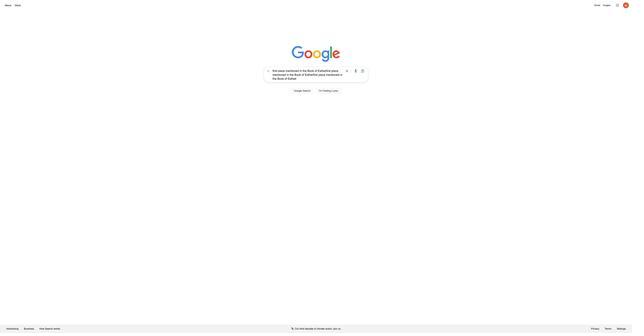 Task type: vqa. For each thing, say whether or not it's contained in the screenshot.
'Add Your Business' link
no



Task type: describe. For each thing, give the bounding box(es) containing it.
search by voice image
[[354, 69, 358, 73]]

Search text field
[[273, 69, 343, 81]]

google image
[[292, 46, 340, 62]]



Task type: locate. For each thing, give the bounding box(es) containing it.
search by image image
[[361, 69, 365, 73]]

None search field
[[4, 66, 629, 98]]



